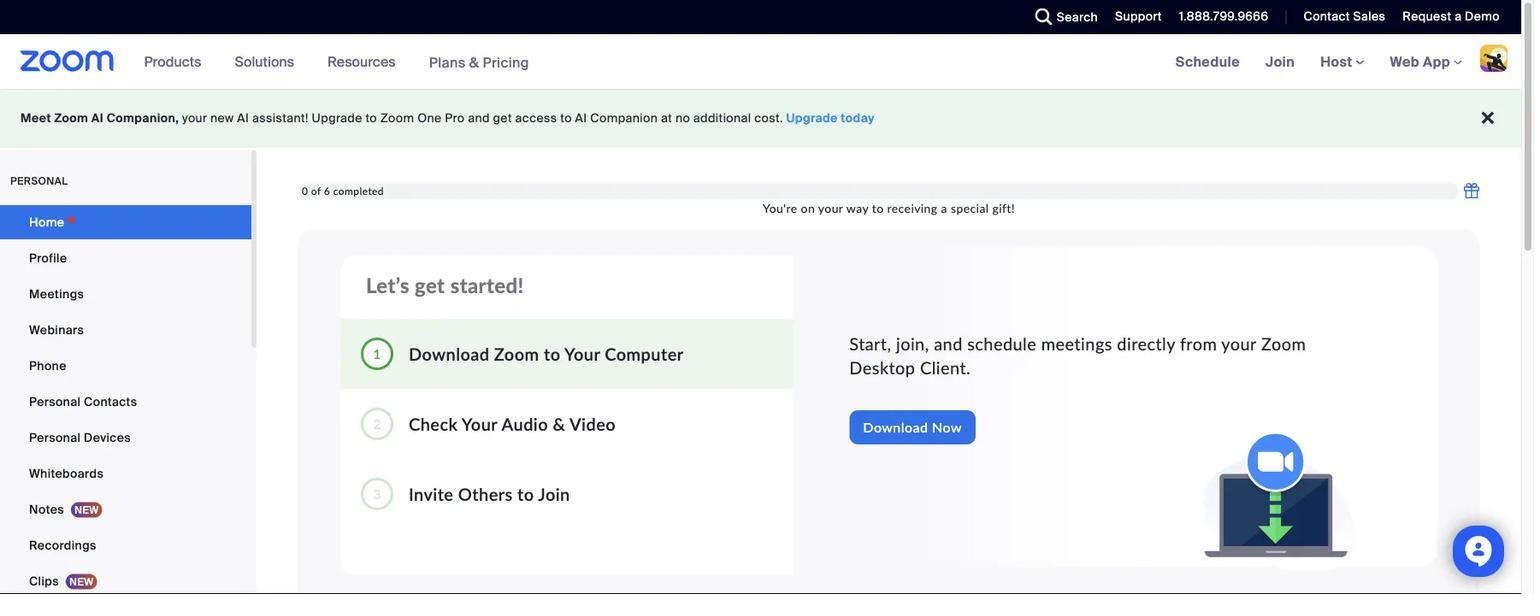 Task type: describe. For each thing, give the bounding box(es) containing it.
solutions
[[235, 53, 294, 71]]

meetings link
[[0, 277, 251, 311]]

clips
[[29, 573, 59, 589]]

special
[[951, 201, 989, 215]]

personal devices
[[29, 430, 131, 446]]

join,
[[896, 334, 929, 354]]

clips link
[[0, 564, 251, 594]]

join link
[[1253, 34, 1308, 89]]

computer
[[605, 344, 684, 364]]

to up audio
[[544, 344, 561, 364]]

plans
[[429, 53, 466, 71]]

phone
[[29, 358, 66, 374]]

meetings
[[29, 286, 84, 302]]

check your audio & video
[[409, 414, 616, 434]]

banner containing products
[[0, 34, 1521, 90]]

download for download now
[[863, 419, 928, 436]]

invite others to join
[[409, 484, 570, 505]]

search
[[1057, 9, 1098, 25]]

start, join, and schedule meetings directly from your zoom desktop client.
[[849, 334, 1306, 378]]

products button
[[144, 34, 209, 89]]

whiteboards
[[29, 466, 104, 481]]

additional
[[693, 110, 751, 126]]

get inside meet zoom ai companion, footer
[[493, 110, 512, 126]]

download for download zoom to your computer
[[409, 344, 490, 364]]

contacts
[[84, 394, 137, 410]]

zoom right meet
[[54, 110, 88, 126]]

to right 'others'
[[517, 484, 534, 505]]

resources button
[[328, 34, 403, 89]]

video
[[569, 414, 616, 434]]

2 upgrade from the left
[[786, 110, 838, 126]]

web app
[[1390, 53, 1450, 71]]

solutions button
[[235, 34, 302, 89]]

1.888.799.9666
[[1179, 9, 1269, 24]]

download now button
[[849, 411, 976, 445]]

host
[[1320, 53, 1356, 71]]

way
[[846, 201, 869, 215]]

meetings
[[1041, 334, 1112, 354]]

personal contacts link
[[0, 385, 251, 419]]

download zoom to your computer
[[409, 344, 684, 364]]

0
[[302, 184, 308, 197]]

zoom up check your audio & video
[[494, 344, 539, 364]]

webinars link
[[0, 313, 251, 347]]

request
[[1403, 9, 1452, 24]]

schedule
[[967, 334, 1037, 354]]

search button
[[1023, 0, 1102, 34]]

start,
[[849, 334, 891, 354]]

others
[[458, 484, 513, 505]]

access
[[515, 110, 557, 126]]

to down resources dropdown button
[[366, 110, 377, 126]]

client.
[[920, 358, 971, 378]]

1 vertical spatial your
[[462, 414, 497, 434]]

pricing
[[483, 53, 529, 71]]

recordings link
[[0, 528, 251, 563]]

whiteboards link
[[0, 457, 251, 491]]

6
[[324, 184, 330, 197]]

download now
[[863, 419, 962, 436]]

pro
[[445, 110, 465, 126]]

your inside meet zoom ai companion, footer
[[182, 110, 207, 126]]

of
[[311, 184, 321, 197]]

1.888.799.9666 button up schedule link
[[1179, 9, 1269, 24]]

0 horizontal spatial get
[[415, 273, 445, 297]]

companion,
[[107, 110, 179, 126]]

let's
[[366, 273, 409, 297]]

one
[[417, 110, 442, 126]]

and inside start, join, and schedule meetings directly from your zoom desktop client.
[[934, 334, 963, 354]]

to right way
[[872, 201, 884, 215]]

recordings
[[29, 537, 96, 553]]

home link
[[0, 205, 251, 239]]

check
[[409, 414, 458, 434]]

0 horizontal spatial a
[[941, 201, 947, 215]]

webinars
[[29, 322, 84, 338]]

personal devices link
[[0, 421, 251, 455]]

today
[[841, 110, 875, 126]]

schedule link
[[1163, 34, 1253, 89]]

personal menu menu
[[0, 205, 251, 594]]

profile link
[[0, 241, 251, 275]]

1 horizontal spatial a
[[1455, 9, 1462, 24]]

upgrade today link
[[786, 110, 875, 126]]

app
[[1423, 53, 1450, 71]]

desktop
[[849, 358, 915, 378]]

profile
[[29, 250, 67, 266]]

schedule
[[1176, 53, 1240, 71]]

companion
[[590, 110, 658, 126]]

from
[[1180, 334, 1217, 354]]



Task type: vqa. For each thing, say whether or not it's contained in the screenshot.
the bottommost opening
no



Task type: locate. For each thing, give the bounding box(es) containing it.
home
[[29, 214, 64, 230]]

0 vertical spatial get
[[493, 110, 512, 126]]

meet
[[21, 110, 51, 126]]

zoom
[[54, 110, 88, 126], [380, 110, 414, 126], [1261, 334, 1306, 354], [494, 344, 539, 364]]

directly
[[1117, 334, 1175, 354]]

web app button
[[1390, 53, 1462, 71]]

2 ai from the left
[[237, 110, 249, 126]]

0 horizontal spatial your
[[462, 414, 497, 434]]

and right pro
[[468, 110, 490, 126]]

2 horizontal spatial ai
[[575, 110, 587, 126]]

a left special
[[941, 201, 947, 215]]

1 vertical spatial personal
[[29, 430, 81, 446]]

0 vertical spatial download
[[409, 344, 490, 364]]

1 horizontal spatial upgrade
[[786, 110, 838, 126]]

0 vertical spatial join
[[1266, 53, 1295, 71]]

and up client.
[[934, 334, 963, 354]]

to
[[366, 110, 377, 126], [560, 110, 572, 126], [872, 201, 884, 215], [544, 344, 561, 364], [517, 484, 534, 505]]

1 vertical spatial get
[[415, 273, 445, 297]]

gift!
[[992, 201, 1015, 215]]

0 horizontal spatial download
[[409, 344, 490, 364]]

upgrade
[[312, 110, 362, 126], [786, 110, 838, 126]]

2 horizontal spatial your
[[1221, 334, 1257, 354]]

to right access
[[560, 110, 572, 126]]

1 personal from the top
[[29, 394, 81, 410]]

ai
[[91, 110, 104, 126], [237, 110, 249, 126], [575, 110, 587, 126]]

2 personal from the top
[[29, 430, 81, 446]]

web
[[1390, 53, 1420, 71]]

1 vertical spatial your
[[818, 201, 843, 215]]

your
[[564, 344, 600, 364], [462, 414, 497, 434]]

ai right new
[[237, 110, 249, 126]]

host button
[[1320, 53, 1364, 71]]

plans & pricing
[[429, 53, 529, 71]]

at
[[661, 110, 672, 126]]

0 horizontal spatial &
[[469, 53, 479, 71]]

contact sales link
[[1291, 0, 1390, 34], [1304, 9, 1386, 24]]

a left demo
[[1455, 9, 1462, 24]]

1 vertical spatial download
[[863, 419, 928, 436]]

profile picture image
[[1480, 44, 1508, 72]]

1 horizontal spatial download
[[863, 419, 928, 436]]

0 vertical spatial personal
[[29, 394, 81, 410]]

receiving
[[887, 201, 938, 215]]

personal up "whiteboards"
[[29, 430, 81, 446]]

completed
[[333, 184, 384, 197]]

1 horizontal spatial your
[[818, 201, 843, 215]]

product information navigation
[[131, 34, 542, 90]]

on
[[801, 201, 815, 215]]

invite
[[409, 484, 454, 505]]

ai left companion
[[575, 110, 587, 126]]

your right on
[[818, 201, 843, 215]]

demo
[[1465, 9, 1500, 24]]

contact sales
[[1304, 9, 1386, 24]]

zoom right from
[[1261, 334, 1306, 354]]

& left 'video'
[[553, 414, 565, 434]]

get
[[493, 110, 512, 126], [415, 273, 445, 297]]

your left computer at the left bottom
[[564, 344, 600, 364]]

you're on your way to receiving a special gift!
[[763, 201, 1015, 215]]

2
[[373, 415, 381, 432]]

0 vertical spatial &
[[469, 53, 479, 71]]

your left audio
[[462, 414, 497, 434]]

phone link
[[0, 349, 251, 383]]

1 horizontal spatial ai
[[237, 110, 249, 126]]

1.888.799.9666 button up the schedule at the top of the page
[[1166, 0, 1273, 34]]

1 horizontal spatial join
[[1266, 53, 1295, 71]]

& right plans
[[469, 53, 479, 71]]

download left 'now'
[[863, 419, 928, 436]]

1 vertical spatial and
[[934, 334, 963, 354]]

1 vertical spatial &
[[553, 414, 565, 434]]

plans & pricing link
[[429, 53, 529, 71], [429, 53, 529, 71]]

banner
[[0, 34, 1521, 90]]

personal
[[10, 174, 68, 188]]

zoom logo image
[[21, 50, 114, 72]]

1 upgrade from the left
[[312, 110, 362, 126]]

sales
[[1353, 9, 1386, 24]]

meet zoom ai companion, footer
[[0, 89, 1521, 148]]

get left access
[[493, 110, 512, 126]]

products
[[144, 53, 201, 71]]

your inside start, join, and schedule meetings directly from your zoom desktop client.
[[1221, 334, 1257, 354]]

audio
[[501, 414, 548, 434]]

your right from
[[1221, 334, 1257, 354]]

upgrade right cost.
[[786, 110, 838, 126]]

0 vertical spatial your
[[182, 110, 207, 126]]

notes
[[29, 502, 64, 517]]

0 of 6 completed
[[302, 184, 384, 197]]

now
[[932, 419, 962, 436]]

personal
[[29, 394, 81, 410], [29, 430, 81, 446]]

personal for personal contacts
[[29, 394, 81, 410]]

0 horizontal spatial your
[[182, 110, 207, 126]]

and
[[468, 110, 490, 126], [934, 334, 963, 354]]

started!
[[450, 273, 524, 297]]

cost.
[[754, 110, 783, 126]]

meet zoom ai companion, your new ai assistant! upgrade to zoom one pro and get access to ai companion at no additional cost. upgrade today
[[21, 110, 875, 126]]

0 vertical spatial a
[[1455, 9, 1462, 24]]

upgrade down product information navigation
[[312, 110, 362, 126]]

download inside button
[[863, 419, 928, 436]]

personal contacts
[[29, 394, 137, 410]]

join right 'others'
[[538, 484, 570, 505]]

1 horizontal spatial your
[[564, 344, 600, 364]]

no
[[675, 110, 690, 126]]

1 ai from the left
[[91, 110, 104, 126]]

1 vertical spatial a
[[941, 201, 947, 215]]

0 horizontal spatial ai
[[91, 110, 104, 126]]

1 vertical spatial join
[[538, 484, 570, 505]]

1
[[373, 345, 381, 362]]

& inside product information navigation
[[469, 53, 479, 71]]

1 horizontal spatial get
[[493, 110, 512, 126]]

meetings navigation
[[1163, 34, 1521, 90]]

request a demo
[[1403, 9, 1500, 24]]

zoom left one
[[380, 110, 414, 126]]

support
[[1115, 9, 1162, 24]]

resources
[[328, 53, 396, 71]]

get right let's
[[415, 273, 445, 297]]

and inside meet zoom ai companion, footer
[[468, 110, 490, 126]]

download down let's get started!
[[409, 344, 490, 364]]

zoom inside start, join, and schedule meetings directly from your zoom desktop client.
[[1261, 334, 1306, 354]]

0 horizontal spatial upgrade
[[312, 110, 362, 126]]

1 horizontal spatial &
[[553, 414, 565, 434]]

request a demo link
[[1390, 0, 1521, 34], [1403, 9, 1500, 24]]

new
[[210, 110, 234, 126]]

3
[[373, 485, 381, 502]]

contact
[[1304, 9, 1350, 24]]

personal down phone
[[29, 394, 81, 410]]

0 vertical spatial and
[[468, 110, 490, 126]]

join inside meetings navigation
[[1266, 53, 1295, 71]]

you're
[[763, 201, 798, 215]]

1 horizontal spatial and
[[934, 334, 963, 354]]

0 vertical spatial your
[[564, 344, 600, 364]]

notes link
[[0, 493, 251, 527]]

personal for personal devices
[[29, 430, 81, 446]]

0 horizontal spatial join
[[538, 484, 570, 505]]

join
[[1266, 53, 1295, 71], [538, 484, 570, 505]]

let's get started!
[[366, 273, 524, 297]]

2 vertical spatial your
[[1221, 334, 1257, 354]]

join left host on the top of the page
[[1266, 53, 1295, 71]]

&
[[469, 53, 479, 71], [553, 414, 565, 434]]

support link
[[1102, 0, 1166, 34], [1115, 9, 1162, 24]]

your left new
[[182, 110, 207, 126]]

ai left companion,
[[91, 110, 104, 126]]

0 horizontal spatial and
[[468, 110, 490, 126]]

3 ai from the left
[[575, 110, 587, 126]]

assistant!
[[252, 110, 309, 126]]

devices
[[84, 430, 131, 446]]



